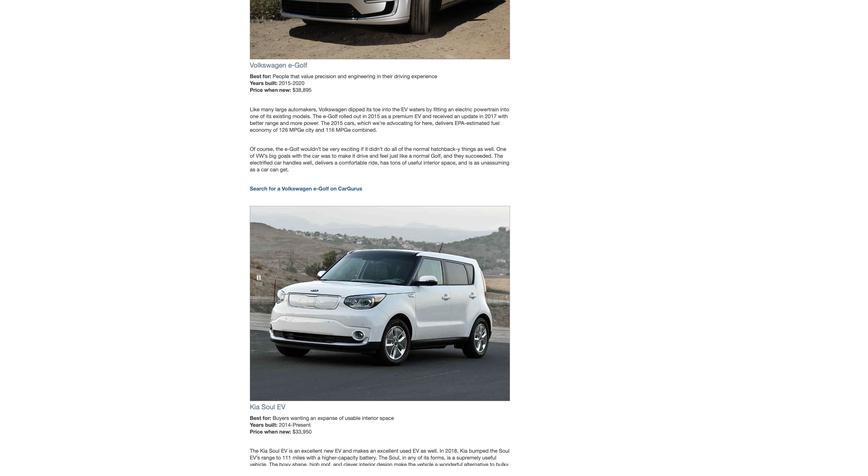 Task type: describe. For each thing, give the bounding box(es) containing it.
as inside the kia soul ev is an excellent new ev and makes an excellent used ev as well. in 2018, kia bumped the soul ev's range to 111 miles with a higher-capacity battery. the soul, in any of its forms, is a supremely useful vehicle. the boxy shape, high roof, and clever interior design make the vehicle a wonderful alternative to bul
[[421, 448, 426, 454]]

and up here,
[[423, 113, 431, 119]]

expanse
[[318, 415, 338, 421]]

didn't
[[369, 146, 383, 152]]

and up 126
[[280, 120, 289, 126]]

many
[[261, 106, 274, 112]]

in up estimated on the top right of page
[[479, 113, 483, 119]]

the up ev's on the bottom left
[[250, 448, 259, 454]]

capacity
[[338, 455, 358, 461]]

estimated
[[466, 120, 490, 126]]

power.
[[304, 120, 319, 126]]

2014-
[[279, 422, 293, 428]]

0 horizontal spatial to
[[276, 455, 281, 461]]

kia soul ev
[[250, 403, 285, 411]]

soul up buyers
[[261, 403, 275, 411]]

well. inside of course, the e-golf wouldn't be very exciting if it didn't do all of the normal hatchback-y things as well. one of vw's big goals with the car was to make it drive and feel just like a normal golf, and they succeeded. the electrified car handles well, delivers a comfortable ride, has tons of useful interior space, and is as unassuming as a car can get.
[[484, 146, 495, 152]]

powertrain
[[474, 106, 499, 112]]

111
[[282, 455, 291, 461]]

if
[[361, 146, 364, 152]]

usable
[[345, 415, 361, 421]]

an up received
[[448, 106, 454, 112]]

space,
[[441, 159, 457, 166]]

forms,
[[431, 455, 446, 461]]

automakers,
[[288, 106, 317, 112]]

economy
[[250, 127, 272, 133]]

in inside the kia soul ev is an excellent new ev and makes an excellent used ev as well. in 2018, kia bumped the soul ev's range to 111 miles with a higher-capacity battery. the soul, in any of its forms, is a supremely useful vehicle. the boxy shape, high roof, and clever interior design make the vehicle a wonderful alternative to bul
[[402, 455, 406, 461]]

like many large automakers, volkswagen dipped its toe into the ev waters by fitting an electric powertrain into one of its existing models. the e-golf rolled out in 2015 as a premium ev and received an update in 2017 with better range and more power. the 2015 cars, which we're advocating for here, delivers epa-estimated fuel economy of 126 mpge city and 116 mpge combined.
[[250, 106, 509, 133]]

large
[[275, 106, 287, 112]]

a right like
[[409, 153, 412, 159]]

of right all
[[398, 146, 403, 152]]

of right one in the top left of the page
[[260, 113, 265, 119]]

interior inside the kia soul ev is an excellent new ev and makes an excellent used ev as well. in 2018, kia bumped the soul ev's range to 111 miles with a higher-capacity battery. the soul, in any of its forms, is a supremely useful vehicle. the boxy shape, high roof, and clever interior design make the vehicle a wonderful alternative to bul
[[359, 462, 375, 466]]

higher-
[[322, 455, 338, 461]]

for: for buyers wanting an expanse of usable interior space
[[263, 415, 271, 421]]

e- inside of course, the e-golf wouldn't be very exciting if it didn't do all of the normal hatchback-y things as well. one of vw's big goals with the car was to make it drive and feel just like a normal golf, and they succeeded. the electrified car handles well, delivers a comfortable ride, has tons of useful interior space, and is as unassuming as a car can get.
[[285, 146, 290, 152]]

of inside the kia soul ev is an excellent new ev and makes an excellent used ev as well. in 2018, kia bumped the soul ev's range to 111 miles with a higher-capacity battery. the soul, in any of its forms, is a supremely useful vehicle. the boxy shape, high roof, and clever interior design make the vehicle a wonderful alternative to bul
[[418, 455, 422, 461]]

epa-
[[455, 120, 466, 126]]

ev right new
[[335, 448, 341, 454]]

the up power.
[[313, 113, 322, 119]]

one
[[496, 146, 506, 152]]

very
[[330, 146, 340, 152]]

2 mpge from the left
[[336, 127, 351, 133]]

0 horizontal spatial its
[[266, 113, 272, 119]]

by
[[426, 106, 432, 112]]

space
[[380, 415, 394, 421]]

models.
[[293, 113, 311, 119]]

0 vertical spatial it
[[365, 146, 368, 152]]

the inside of course, the e-golf wouldn't be very exciting if it didn't do all of the normal hatchback-y things as well. one of vw's big goals with the car was to make it drive and feel just like a normal golf, and they succeeded. the electrified car handles well, delivers a comfortable ride, has tons of useful interior space, and is as unassuming as a car can get.
[[494, 153, 503, 159]]

which
[[357, 120, 371, 126]]

rolled
[[339, 113, 352, 119]]

2 vertical spatial volkswagen
[[282, 186, 312, 192]]

search for a volkswagen e-golf on cargurus link
[[250, 186, 362, 192]]

vehicle.
[[250, 462, 268, 466]]

years inside best for: buyers wanting an expanse of usable interior space years built: 2014-present price when new: $33,950
[[250, 422, 264, 428]]

soul right the bumped
[[499, 448, 509, 454]]

search for a volkswagen e-golf on cargurus
[[250, 186, 362, 192]]

roof,
[[321, 462, 332, 466]]

received
[[433, 113, 453, 119]]

exciting
[[341, 146, 359, 152]]

tons
[[390, 159, 400, 166]]

and down they
[[458, 159, 467, 166]]

drive
[[357, 153, 368, 159]]

to inside of course, the e-golf wouldn't be very exciting if it didn't do all of the normal hatchback-y things as well. one of vw's big goals with the car was to make it drive and feel just like a normal golf, and they succeeded. the electrified car handles well, delivers a comfortable ride, has tons of useful interior space, and is as unassuming as a car can get.
[[332, 153, 337, 159]]

its inside the kia soul ev is an excellent new ev and makes an excellent used ev as well. in 2018, kia bumped the soul ev's range to 111 miles with a higher-capacity battery. the soul, in any of its forms, is a supremely useful vehicle. the boxy shape, high roof, and clever interior design make the vehicle a wonderful alternative to bul
[[424, 455, 429, 461]]

and inside best for: people that value precision and engineering in their driving experience years built: 2015-2020 price when new: $38,895
[[338, 73, 347, 79]]

better
[[250, 120, 264, 126]]

ev up "111"
[[281, 448, 287, 454]]

ev down waters
[[415, 113, 421, 119]]

y
[[458, 146, 460, 152]]

fitting
[[433, 106, 447, 112]]

they
[[454, 153, 464, 159]]

has
[[380, 159, 389, 166]]

best for best for: buyers wanting an expanse of usable interior space years built: 2014-present price when new: $33,950
[[250, 415, 261, 421]]

an up "epa-"
[[454, 113, 460, 119]]

2 vertical spatial to
[[490, 462, 495, 466]]

the inside like many large automakers, volkswagen dipped its toe into the ev waters by fitting an electric powertrain into one of its existing models. the e-golf rolled out in 2015 as a premium ev and received an update in 2017 with better range and more power. the 2015 cars, which we're advocating for here, delivers epa-estimated fuel economy of 126 mpge city and 116 mpge combined.
[[392, 106, 400, 112]]

ev up premium
[[401, 106, 408, 112]]

battery.
[[360, 455, 377, 461]]

we're
[[373, 120, 385, 126]]

supremely
[[457, 455, 481, 461]]

dipped
[[348, 106, 365, 112]]

the kia soul ev is an excellent new ev and makes an excellent used ev as well. in 2018, kia bumped the soul ev's range to 111 miles with a higher-capacity battery. the soul, in any of its forms, is a supremely useful vehicle. the boxy shape, high roof, and clever interior design make the vehicle a wonderful alternative to bul
[[250, 448, 509, 466]]

used
[[400, 448, 411, 454]]

ev up any
[[413, 448, 419, 454]]

0 horizontal spatial for
[[269, 186, 276, 192]]

the up well,
[[303, 153, 311, 159]]

value
[[301, 73, 313, 79]]

driving
[[394, 73, 410, 79]]

0 horizontal spatial is
[[289, 448, 293, 454]]

big
[[269, 153, 276, 159]]

2019 kia soul ev test drive review summaryimage image
[[250, 206, 510, 401]]

golf left the on
[[319, 186, 329, 192]]

2016 volkswagen e-golf preview summaryimage image
[[250, 0, 510, 60]]

that
[[290, 73, 300, 79]]

0 horizontal spatial it
[[352, 153, 355, 159]]

just
[[390, 153, 398, 159]]

0 horizontal spatial 2015
[[331, 120, 343, 126]]

with inside like many large automakers, volkswagen dipped its toe into the ev waters by fitting an electric powertrain into one of its existing models. the e-golf rolled out in 2015 as a premium ev and received an update in 2017 with better range and more power. the 2015 cars, which we're advocating for here, delivers epa-estimated fuel economy of 126 mpge city and 116 mpge combined.
[[498, 113, 508, 119]]

golf,
[[431, 153, 442, 159]]

like
[[400, 153, 408, 159]]

search
[[250, 186, 267, 192]]

2 horizontal spatial kia
[[460, 448, 468, 454]]

experience
[[411, 73, 437, 79]]

2018,
[[445, 448, 459, 454]]

in inside best for: people that value precision and engineering in their driving experience years built: 2015-2020 price when new: $38,895
[[377, 73, 381, 79]]

0 horizontal spatial kia
[[250, 403, 260, 411]]

a down forms,
[[435, 462, 438, 466]]

the up "design"
[[379, 455, 387, 461]]

as up succeeded.
[[477, 146, 483, 152]]

vehicle
[[417, 462, 434, 466]]

wonderful
[[439, 462, 463, 466]]

and up 'ride,'
[[370, 153, 378, 159]]

unassuming
[[481, 159, 509, 166]]

the up goals
[[276, 146, 283, 152]]

alternative
[[464, 462, 488, 466]]

high
[[310, 462, 320, 466]]

existing
[[273, 113, 291, 119]]

ev's
[[250, 455, 260, 461]]

ev up buyers
[[277, 403, 285, 411]]

shape,
[[292, 462, 308, 466]]

buyers
[[273, 415, 289, 421]]

e- left the on
[[313, 186, 319, 192]]

and up "space,"
[[444, 153, 452, 159]]

engineering
[[348, 73, 375, 79]]

a inside like many large automakers, volkswagen dipped its toe into the ev waters by fitting an electric powertrain into one of its existing models. the e-golf rolled out in 2015 as a premium ev and received an update in 2017 with better range and more power. the 2015 cars, which we're advocating for here, delivers epa-estimated fuel economy of 126 mpge city and 116 mpge combined.
[[388, 113, 391, 119]]

new
[[324, 448, 334, 454]]

fuel
[[491, 120, 500, 126]]

any
[[408, 455, 416, 461]]

premium
[[393, 113, 413, 119]]

e- inside like many large automakers, volkswagen dipped its toe into the ev waters by fitting an electric powertrain into one of its existing models. the e-golf rolled out in 2015 as a premium ev and received an update in 2017 with better range and more power. the 2015 cars, which we're advocating for here, delivers epa-estimated fuel economy of 126 mpge city and 116 mpge combined.
[[323, 113, 328, 119]]

built: inside best for: people that value precision and engineering in their driving experience years built: 2015-2020 price when new: $38,895
[[265, 80, 277, 86]]

waters
[[409, 106, 425, 112]]

of inside best for: buyers wanting an expanse of usable interior space years built: 2014-present price when new: $33,950
[[339, 415, 344, 421]]

and right city
[[315, 127, 324, 133]]

make inside the kia soul ev is an excellent new ev and makes an excellent used ev as well. in 2018, kia bumped the soul ev's range to 111 miles with a higher-capacity battery. the soul, in any of its forms, is a supremely useful vehicle. the boxy shape, high roof, and clever interior design make the vehicle a wonderful alternative to bul
[[394, 462, 407, 466]]

wouldn't
[[301, 146, 321, 152]]



Task type: vqa. For each thing, say whether or not it's contained in the screenshot.
SPEC
no



Task type: locate. For each thing, give the bounding box(es) containing it.
0 vertical spatial with
[[498, 113, 508, 119]]

years
[[250, 80, 264, 86], [250, 422, 264, 428]]

with up 'high'
[[306, 455, 316, 461]]

can
[[270, 166, 278, 172]]

normal left golf,
[[413, 153, 429, 159]]

volkswagen e-golf
[[250, 61, 307, 69]]

interior inside of course, the e-golf wouldn't be very exciting if it didn't do all of the normal hatchback-y things as well. one of vw's big goals with the car was to make it drive and feel just like a normal golf, and they succeeded. the electrified car handles well, delivers a comfortable ride, has tons of useful interior space, and is as unassuming as a car can get.
[[423, 159, 440, 166]]

is
[[469, 159, 473, 166], [289, 448, 293, 454], [447, 455, 451, 461]]

mpge down more
[[289, 127, 304, 133]]

combined.
[[352, 127, 377, 133]]

1 vertical spatial car
[[274, 159, 282, 166]]

to down very
[[332, 153, 337, 159]]

1 vertical spatial best
[[250, 415, 261, 421]]

1 built: from the top
[[265, 80, 277, 86]]

0 vertical spatial when
[[264, 87, 278, 93]]

2 vertical spatial with
[[306, 455, 316, 461]]

in down used
[[402, 455, 406, 461]]

e- up that
[[288, 61, 295, 69]]

1 horizontal spatial it
[[365, 146, 368, 152]]

1 vertical spatial its
[[266, 113, 272, 119]]

make down soul,
[[394, 462, 407, 466]]

interior
[[423, 159, 440, 166], [362, 415, 378, 421], [359, 462, 375, 466]]

design
[[377, 462, 393, 466]]

0 vertical spatial well.
[[484, 146, 495, 152]]

0 horizontal spatial make
[[338, 153, 351, 159]]

1 vertical spatial is
[[289, 448, 293, 454]]

0 horizontal spatial well.
[[428, 448, 438, 454]]

is inside of course, the e-golf wouldn't be very exciting if it didn't do all of the normal hatchback-y things as well. one of vw's big goals with the car was to make it drive and feel just like a normal golf, and they succeeded. the electrified car handles well, delivers a comfortable ride, has tons of useful interior space, and is as unassuming as a car can get.
[[469, 159, 473, 166]]

to left "111"
[[276, 455, 281, 461]]

126
[[279, 127, 288, 133]]

1 when from the top
[[264, 87, 278, 93]]

0 vertical spatial useful
[[408, 159, 422, 166]]

to right alternative
[[490, 462, 495, 466]]

excellent up soul,
[[377, 448, 398, 454]]

car up "can"
[[274, 159, 282, 166]]

1 horizontal spatial into
[[500, 106, 509, 112]]

1 vertical spatial range
[[261, 455, 275, 461]]

into right toe
[[382, 106, 391, 112]]

out
[[354, 113, 361, 119]]

0 vertical spatial to
[[332, 153, 337, 159]]

as down electrified
[[250, 166, 255, 172]]

ride,
[[369, 159, 379, 166]]

as up we're
[[381, 113, 387, 119]]

price inside best for: people that value precision and engineering in their driving experience years built: 2015-2020 price when new: $38,895
[[250, 87, 263, 93]]

delivers inside like many large automakers, volkswagen dipped its toe into the ev waters by fitting an electric powertrain into one of its existing models. the e-golf rolled out in 2015 as a premium ev and received an update in 2017 with better range and more power. the 2015 cars, which we're advocating for here, delivers epa-estimated fuel economy of 126 mpge city and 116 mpge combined.
[[435, 120, 453, 126]]

2 new: from the top
[[279, 429, 291, 435]]

for left here,
[[414, 120, 421, 126]]

0 vertical spatial 2015
[[368, 113, 380, 119]]

the left boxy
[[269, 462, 278, 466]]

toe
[[373, 106, 381, 112]]

2 horizontal spatial its
[[424, 455, 429, 461]]

a up advocating
[[388, 113, 391, 119]]

of left 126
[[273, 127, 278, 133]]

best inside best for: buyers wanting an expanse of usable interior space years built: 2014-present price when new: $33,950
[[250, 415, 261, 421]]

handles
[[283, 159, 301, 166]]

years up like
[[250, 80, 264, 86]]

golf inside of course, the e-golf wouldn't be very exciting if it didn't do all of the normal hatchback-y things as well. one of vw's big goals with the car was to make it drive and feel just like a normal golf, and they succeeded. the electrified car handles well, delivers a comfortable ride, has tons of useful interior space, and is as unassuming as a car can get.
[[289, 146, 299, 152]]

1 horizontal spatial excellent
[[377, 448, 398, 454]]

of course, the e-golf wouldn't be very exciting if it didn't do all of the normal hatchback-y things as well. one of vw's big goals with the car was to make it drive and feel just like a normal golf, and they succeeded. the electrified car handles well, delivers a comfortable ride, has tons of useful interior space, and is as unassuming as a car can get.
[[250, 146, 509, 172]]

2015 up 116
[[331, 120, 343, 126]]

range up vehicle.
[[261, 455, 275, 461]]

new: inside best for: buyers wanting an expanse of usable interior space years built: 2014-present price when new: $33,950
[[279, 429, 291, 435]]

course,
[[257, 146, 274, 152]]

best for: buyers wanting an expanse of usable interior space years built: 2014-present price when new: $33,950
[[250, 415, 394, 435]]

well,
[[303, 159, 314, 166]]

1 horizontal spatial make
[[394, 462, 407, 466]]

range inside the kia soul ev is an excellent new ev and makes an excellent used ev as well. in 2018, kia bumped the soul ev's range to 111 miles with a higher-capacity battery. the soul, in any of its forms, is a supremely useful vehicle. the boxy shape, high roof, and clever interior design make the vehicle a wonderful alternative to bul
[[261, 455, 275, 461]]

0 vertical spatial built:
[[265, 80, 277, 86]]

1 horizontal spatial is
[[447, 455, 451, 461]]

golf up that
[[294, 61, 307, 69]]

golf
[[294, 61, 307, 69], [328, 113, 338, 119], [289, 146, 299, 152], [319, 186, 329, 192]]

range
[[265, 120, 278, 126], [261, 455, 275, 461]]

0 vertical spatial for:
[[263, 73, 271, 79]]

get.
[[280, 166, 289, 172]]

its
[[366, 106, 372, 112], [266, 113, 272, 119], [424, 455, 429, 461]]

golf up goals
[[289, 146, 299, 152]]

1 vertical spatial make
[[394, 462, 407, 466]]

of left usable
[[339, 415, 344, 421]]

normal left hatchback-
[[413, 146, 429, 152]]

2 vertical spatial car
[[261, 166, 268, 172]]

2 horizontal spatial is
[[469, 159, 473, 166]]

built: inside best for: buyers wanting an expanse of usable interior space years built: 2014-present price when new: $33,950
[[265, 422, 277, 428]]

best inside best for: people that value precision and engineering in their driving experience years built: 2015-2020 price when new: $38,895
[[250, 73, 261, 79]]

new:
[[279, 87, 291, 93], [279, 429, 291, 435]]

$33,950
[[293, 429, 312, 435]]

0 vertical spatial price
[[250, 87, 263, 93]]

a down electrified
[[257, 166, 260, 172]]

make inside of course, the e-golf wouldn't be very exciting if it didn't do all of the normal hatchback-y things as well. one of vw's big goals with the car was to make it drive and feel just like a normal golf, and they succeeded. the electrified car handles well, delivers a comfortable ride, has tons of useful interior space, and is as unassuming as a car can get.
[[338, 153, 351, 159]]

0 vertical spatial for
[[414, 120, 421, 126]]

1 vertical spatial delivers
[[315, 159, 333, 166]]

0 vertical spatial make
[[338, 153, 351, 159]]

golf inside like many large automakers, volkswagen dipped its toe into the ev waters by fitting an electric powertrain into one of its existing models. the e-golf rolled out in 2015 as a premium ev and received an update in 2017 with better range and more power. the 2015 cars, which we're advocating for here, delivers epa-estimated fuel economy of 126 mpge city and 116 mpge combined.
[[328, 113, 338, 119]]

make down exciting
[[338, 153, 351, 159]]

be
[[322, 146, 328, 152]]

1 horizontal spatial kia
[[260, 448, 268, 454]]

do
[[384, 146, 390, 152]]

price inside best for: buyers wanting an expanse of usable interior space years built: 2014-present price when new: $33,950
[[250, 429, 263, 435]]

1 into from the left
[[382, 106, 391, 112]]

with
[[498, 113, 508, 119], [292, 153, 302, 159], [306, 455, 316, 461]]

2 built: from the top
[[265, 422, 277, 428]]

the down one
[[494, 153, 503, 159]]

2 horizontal spatial to
[[490, 462, 495, 466]]

1 new: from the top
[[279, 87, 291, 93]]

all
[[392, 146, 397, 152]]

boxy
[[279, 462, 291, 466]]

best for best for: people that value precision and engineering in their driving experience years built: 2015-2020 price when new: $38,895
[[250, 73, 261, 79]]

their
[[382, 73, 393, 79]]

the up premium
[[392, 106, 400, 112]]

its left toe
[[366, 106, 372, 112]]

in
[[440, 448, 444, 454]]

is up wonderful
[[447, 455, 451, 461]]

useful inside the kia soul ev is an excellent new ev and makes an excellent used ev as well. in 2018, kia bumped the soul ev's range to 111 miles with a higher-capacity battery. the soul, in any of its forms, is a supremely useful vehicle. the boxy shape, high roof, and clever interior design make the vehicle a wonderful alternative to bul
[[482, 455, 496, 461]]

1 horizontal spatial car
[[274, 159, 282, 166]]

1 vertical spatial price
[[250, 429, 263, 435]]

0 vertical spatial its
[[366, 106, 372, 112]]

a down very
[[335, 159, 337, 166]]

2017
[[485, 113, 497, 119]]

1 vertical spatial useful
[[482, 455, 496, 461]]

and right precision
[[338, 73, 347, 79]]

1 vertical spatial it
[[352, 153, 355, 159]]

delivers down received
[[435, 120, 453, 126]]

2 into from the left
[[500, 106, 509, 112]]

and up capacity
[[343, 448, 352, 454]]

volkswagen down get. in the top left of the page
[[282, 186, 312, 192]]

interior inside best for: buyers wanting an expanse of usable interior space years built: 2014-present price when new: $33,950
[[362, 415, 378, 421]]

when
[[264, 87, 278, 93], [264, 429, 278, 435]]

0 vertical spatial new:
[[279, 87, 291, 93]]

1 horizontal spatial well.
[[484, 146, 495, 152]]

it up comfortable
[[352, 153, 355, 159]]

1 years from the top
[[250, 80, 264, 86]]

when inside best for: people that value precision and engineering in their driving experience years built: 2015-2020 price when new: $38,895
[[264, 87, 278, 93]]

1 for: from the top
[[263, 73, 271, 79]]

as down succeeded.
[[474, 159, 479, 166]]

succeeded.
[[465, 153, 493, 159]]

well. left one
[[484, 146, 495, 152]]

0 vertical spatial years
[[250, 80, 264, 86]]

of down "of"
[[250, 153, 254, 159]]

1 horizontal spatial useful
[[482, 455, 496, 461]]

0 vertical spatial range
[[265, 120, 278, 126]]

2020
[[293, 80, 304, 86]]

0 vertical spatial best
[[250, 73, 261, 79]]

1 horizontal spatial its
[[366, 106, 372, 112]]

in
[[377, 73, 381, 79], [363, 113, 367, 119], [479, 113, 483, 119], [402, 455, 406, 461]]

1 horizontal spatial with
[[306, 455, 316, 461]]

2 vertical spatial interior
[[359, 462, 375, 466]]

1 horizontal spatial delivers
[[435, 120, 453, 126]]

its up vehicle
[[424, 455, 429, 461]]

1 vertical spatial to
[[276, 455, 281, 461]]

2 price from the top
[[250, 429, 263, 435]]

built: down buyers
[[265, 422, 277, 428]]

city
[[306, 127, 314, 133]]

electric
[[455, 106, 472, 112]]

interior left space at the bottom of page
[[362, 415, 378, 421]]

1 vertical spatial interior
[[362, 415, 378, 421]]

best left people
[[250, 73, 261, 79]]

2 years from the top
[[250, 422, 264, 428]]

the up like
[[404, 146, 412, 152]]

vw's
[[256, 153, 268, 159]]

the up 116
[[321, 120, 330, 126]]

1 vertical spatial volkswagen
[[319, 106, 347, 112]]

years inside best for: people that value precision and engineering in their driving experience years built: 2015-2020 price when new: $38,895
[[250, 80, 264, 86]]

2 for: from the top
[[263, 415, 271, 421]]

a down "can"
[[277, 186, 280, 192]]

goals
[[278, 153, 291, 159]]

e- up 116
[[323, 113, 328, 119]]

in up 'which'
[[363, 113, 367, 119]]

1 horizontal spatial 2015
[[368, 113, 380, 119]]

2 vertical spatial its
[[424, 455, 429, 461]]

useful inside of course, the e-golf wouldn't be very exciting if it didn't do all of the normal hatchback-y things as well. one of vw's big goals with the car was to make it drive and feel just like a normal golf, and they succeeded. the electrified car handles well, delivers a comfortable ride, has tons of useful interior space, and is as unassuming as a car can get.
[[408, 159, 422, 166]]

2 excellent from the left
[[377, 448, 398, 454]]

one
[[250, 113, 259, 119]]

built: down people
[[265, 80, 277, 86]]

1 vertical spatial years
[[250, 422, 264, 428]]

as
[[381, 113, 387, 119], [477, 146, 483, 152], [474, 159, 479, 166], [250, 166, 255, 172], [421, 448, 426, 454]]

the down any
[[408, 462, 416, 466]]

116
[[326, 127, 334, 133]]

volkswagen up people
[[250, 61, 286, 69]]

1 vertical spatial built:
[[265, 422, 277, 428]]

best for: people that value precision and engineering in their driving experience years built: 2015-2020 price when new: $38,895
[[250, 73, 437, 93]]

2 vertical spatial is
[[447, 455, 451, 461]]

1 vertical spatial for
[[269, 186, 276, 192]]

the
[[392, 106, 400, 112], [276, 146, 283, 152], [404, 146, 412, 152], [303, 153, 311, 159], [490, 448, 497, 454], [408, 462, 416, 466]]

when down buyers
[[264, 429, 278, 435]]

1 vertical spatial when
[[264, 429, 278, 435]]

0 horizontal spatial excellent
[[301, 448, 322, 454]]

of down like
[[402, 159, 407, 166]]

update
[[461, 113, 478, 119]]

well.
[[484, 146, 495, 152], [428, 448, 438, 454]]

1 best from the top
[[250, 73, 261, 79]]

delivers down was
[[315, 159, 333, 166]]

volkswagen up rolled
[[319, 106, 347, 112]]

as inside like many large automakers, volkswagen dipped its toe into the ev waters by fitting an electric powertrain into one of its existing models. the e-golf rolled out in 2015 as a premium ev and received an update in 2017 with better range and more power. the 2015 cars, which we're advocating for here, delivers epa-estimated fuel economy of 126 mpge city and 116 mpge combined.
[[381, 113, 387, 119]]

it right if
[[365, 146, 368, 152]]

soul up boxy
[[269, 448, 280, 454]]

1 vertical spatial new:
[[279, 429, 291, 435]]

0 horizontal spatial mpge
[[289, 127, 304, 133]]

1 excellent from the left
[[301, 448, 322, 454]]

range down existing
[[265, 120, 278, 126]]

for: down kia soul ev
[[263, 415, 271, 421]]

1 normal from the top
[[413, 146, 429, 152]]

2 normal from the top
[[413, 153, 429, 159]]

feel
[[380, 153, 388, 159]]

built:
[[265, 80, 277, 86], [265, 422, 277, 428]]

e- up goals
[[285, 146, 290, 152]]

0 horizontal spatial with
[[292, 153, 302, 159]]

2015
[[368, 113, 380, 119], [331, 120, 343, 126]]

for: inside best for: people that value precision and engineering in their driving experience years built: 2015-2020 price when new: $38,895
[[263, 73, 271, 79]]

2 horizontal spatial with
[[498, 113, 508, 119]]

car down electrified
[[261, 166, 268, 172]]

is up "111"
[[289, 448, 293, 454]]

for: left people
[[263, 73, 271, 79]]

an inside best for: buyers wanting an expanse of usable interior space years built: 2014-present price when new: $33,950
[[310, 415, 316, 421]]

1 vertical spatial 2015
[[331, 120, 343, 126]]

an up present
[[310, 415, 316, 421]]

2015 down toe
[[368, 113, 380, 119]]

advocating
[[387, 120, 413, 126]]

1 price from the top
[[250, 87, 263, 93]]

cars,
[[344, 120, 356, 126]]

well. inside the kia soul ev is an excellent new ev and makes an excellent used ev as well. in 2018, kia bumped the soul ev's range to 111 miles with a higher-capacity battery. the soul, in any of its forms, is a supremely useful vehicle. the boxy shape, high roof, and clever interior design make the vehicle a wonderful alternative to bul
[[428, 448, 438, 454]]

1 vertical spatial normal
[[413, 153, 429, 159]]

0 horizontal spatial into
[[382, 106, 391, 112]]

1 horizontal spatial to
[[332, 153, 337, 159]]

0 vertical spatial interior
[[423, 159, 440, 166]]

bumped
[[469, 448, 489, 454]]

more
[[290, 120, 302, 126]]

1 mpge from the left
[[289, 127, 304, 133]]

its down many on the left
[[266, 113, 272, 119]]

a up wonderful
[[452, 455, 455, 461]]

0 horizontal spatial delivers
[[315, 159, 333, 166]]

0 vertical spatial is
[[469, 159, 473, 166]]

for: inside best for: buyers wanting an expanse of usable interior space years built: 2014-present price when new: $33,950
[[263, 415, 271, 421]]

0 vertical spatial delivers
[[435, 120, 453, 126]]

1 horizontal spatial mpge
[[336, 127, 351, 133]]

$38,895
[[293, 87, 312, 93]]

2 horizontal spatial car
[[312, 153, 320, 159]]

volkswagen
[[250, 61, 286, 69], [319, 106, 347, 112], [282, 186, 312, 192]]

1 vertical spatial well.
[[428, 448, 438, 454]]

the right the bumped
[[490, 448, 497, 454]]

for: for people that value precision and engineering in their driving experience
[[263, 73, 271, 79]]

when inside best for: buyers wanting an expanse of usable interior space years built: 2014-present price when new: $33,950
[[264, 429, 278, 435]]

price up like
[[250, 87, 263, 93]]

with inside of course, the e-golf wouldn't be very exciting if it didn't do all of the normal hatchback-y things as well. one of vw's big goals with the car was to make it drive and feel just like a normal golf, and they succeeded. the electrified car handles well, delivers a comfortable ride, has tons of useful interior space, and is as unassuming as a car can get.
[[292, 153, 302, 159]]

range inside like many large automakers, volkswagen dipped its toe into the ev waters by fitting an electric powertrain into one of its existing models. the e-golf rolled out in 2015 as a premium ev and received an update in 2017 with better range and more power. the 2015 cars, which we're advocating for here, delivers epa-estimated fuel economy of 126 mpge city and 116 mpge combined.
[[265, 120, 278, 126]]

with inside the kia soul ev is an excellent new ev and makes an excellent used ev as well. in 2018, kia bumped the soul ev's range to 111 miles with a higher-capacity battery. the soul, in any of its forms, is a supremely useful vehicle. the boxy shape, high roof, and clever interior design make the vehicle a wonderful alternative to bul
[[306, 455, 316, 461]]

0 horizontal spatial useful
[[408, 159, 422, 166]]

0 horizontal spatial car
[[261, 166, 268, 172]]

0 vertical spatial car
[[312, 153, 320, 159]]

delivers inside of course, the e-golf wouldn't be very exciting if it didn't do all of the normal hatchback-y things as well. one of vw's big goals with the car was to make it drive and feel just like a normal golf, and they succeeded. the electrified car handles well, delivers a comfortable ride, has tons of useful interior space, and is as unassuming as a car can get.
[[315, 159, 333, 166]]

the
[[313, 113, 322, 119], [321, 120, 330, 126], [494, 153, 503, 159], [250, 448, 259, 454], [379, 455, 387, 461], [269, 462, 278, 466]]

1 horizontal spatial for
[[414, 120, 421, 126]]

of
[[260, 113, 265, 119], [273, 127, 278, 133], [398, 146, 403, 152], [250, 153, 254, 159], [402, 159, 407, 166], [339, 415, 344, 421], [418, 455, 422, 461]]

1 vertical spatial for:
[[263, 415, 271, 421]]

interior down battery.
[[359, 462, 375, 466]]

new: down 2015-
[[279, 87, 291, 93]]

for right search
[[269, 186, 276, 192]]

new: inside best for: people that value precision and engineering in their driving experience years built: 2015-2020 price when new: $38,895
[[279, 87, 291, 93]]

things
[[462, 146, 476, 152]]

2 when from the top
[[264, 429, 278, 435]]

2 best from the top
[[250, 415, 261, 421]]

0 vertical spatial volkswagen
[[250, 61, 286, 69]]

and down the higher-
[[333, 462, 342, 466]]

years down kia soul ev
[[250, 422, 264, 428]]

with up fuel
[[498, 113, 508, 119]]

0 vertical spatial normal
[[413, 146, 429, 152]]

with up handles
[[292, 153, 302, 159]]

an up battery.
[[370, 448, 376, 454]]

a up 'high'
[[318, 455, 320, 461]]

electrified
[[250, 159, 273, 166]]

was
[[321, 153, 330, 159]]

1 vertical spatial with
[[292, 153, 302, 159]]

makes
[[353, 448, 369, 454]]

volkswagen inside like many large automakers, volkswagen dipped its toe into the ev waters by fitting an electric powertrain into one of its existing models. the e-golf rolled out in 2015 as a premium ev and received an update in 2017 with better range and more power. the 2015 cars, which we're advocating for here, delivers epa-estimated fuel economy of 126 mpge city and 116 mpge combined.
[[319, 106, 347, 112]]

an up miles in the bottom of the page
[[294, 448, 300, 454]]

for inside like many large automakers, volkswagen dipped its toe into the ev waters by fitting an electric powertrain into one of its existing models. the e-golf rolled out in 2015 as a premium ev and received an update in 2017 with better range and more power. the 2015 cars, which we're advocating for here, delivers epa-estimated fuel economy of 126 mpge city and 116 mpge combined.
[[414, 120, 421, 126]]

into right powertrain at the top right of page
[[500, 106, 509, 112]]

soul
[[261, 403, 275, 411], [269, 448, 280, 454], [499, 448, 509, 454]]

miles
[[293, 455, 305, 461]]



